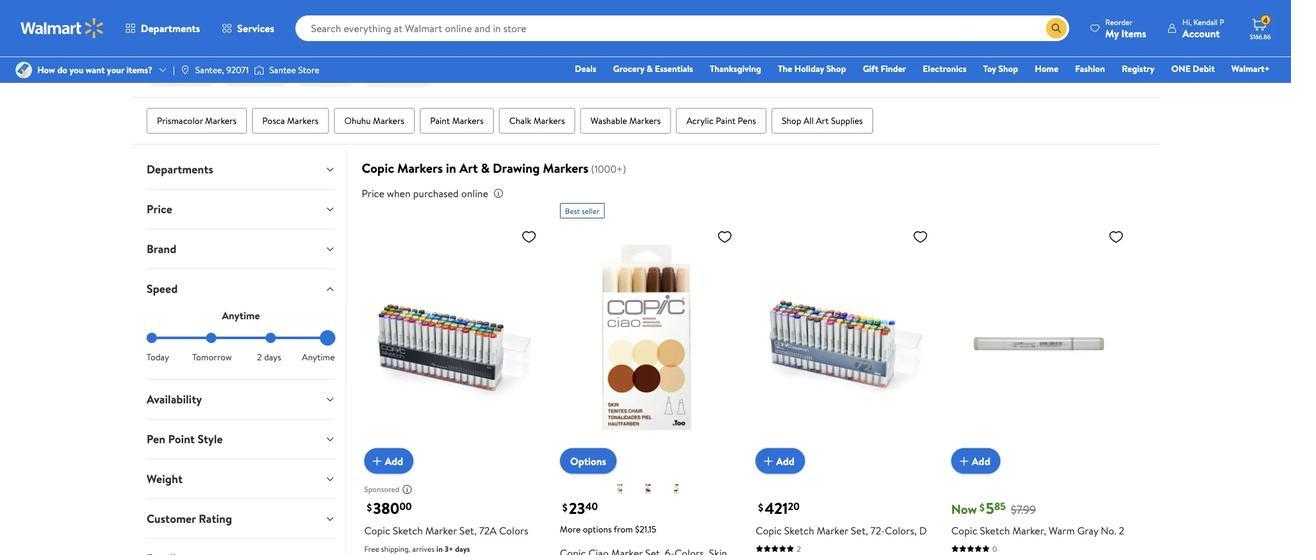 Task type: describe. For each thing, give the bounding box(es) containing it.
my
[[1106, 26, 1120, 40]]

washable
[[591, 115, 627, 127]]

items?
[[127, 64, 152, 76]]

days inside the copic sketch marker set, 72a colors free shipping, arrives in 3+ days
[[455, 544, 470, 555]]

$21.15
[[635, 523, 657, 536]]

posca
[[262, 115, 285, 127]]

departments tab
[[136, 150, 346, 189]]

(1000+)
[[591, 162, 626, 176]]

weight
[[147, 472, 183, 488]]

style
[[198, 432, 223, 448]]

toy shop
[[984, 62, 1019, 75]]

store
[[298, 64, 320, 76]]

add button for $7.99
[[952, 449, 1001, 475]]

markers for ohuhu
[[373, 115, 405, 127]]

ad disclaimer and feedback for skylinedisplayad image
[[1135, 29, 1145, 39]]

chalk
[[510, 115, 532, 127]]

add to favorites list, copic sketch marker set, 72a colors image
[[522, 229, 537, 245]]

gift finder link
[[857, 62, 912, 76]]

your
[[107, 64, 124, 76]]

sort and filter section element
[[131, 56, 1161, 97]]

best match button
[[1048, 68, 1145, 85]]

one debit
[[1172, 62, 1215, 75]]

electronics
[[923, 62, 967, 75]]

santee store
[[269, 64, 320, 76]]

copic for &
[[362, 159, 394, 177]]

brand tab
[[136, 230, 346, 269]]

santee
[[269, 64, 296, 76]]

add button for 421
[[756, 449, 805, 475]]

$7.99
[[1011, 502, 1037, 518]]

3+
[[445, 544, 453, 555]]

today
[[147, 351, 169, 364]]

colors
[[499, 524, 529, 538]]

acrylic paint pens
[[687, 115, 756, 127]]

sponsored for ad disclaimer and feedback for skylinedisplayad image
[[1097, 29, 1132, 40]]

account
[[1183, 26, 1220, 40]]

customer
[[147, 511, 196, 528]]

shop all art supplies
[[782, 115, 863, 127]]

free
[[364, 544, 379, 555]]

add to favorites list, copic sketch marker, warm gray no. 2 image
[[1109, 229, 1124, 245]]

price for price
[[147, 201, 172, 217]]

add to cart image for copic sketch marker, warm gray no. 2 image
[[957, 454, 972, 469]]

00
[[400, 500, 412, 514]]

santee, 92071
[[195, 64, 249, 76]]

1 horizontal spatial shop
[[827, 62, 847, 75]]

1 paint from the left
[[430, 115, 450, 127]]

2 horizontal spatial shop
[[999, 62, 1019, 75]]

in-store button
[[147, 66, 216, 87]]

$ for 23
[[563, 501, 568, 515]]

421
[[765, 498, 788, 520]]

copic ciao marker set, 6-colors, skin tones image
[[560, 224, 738, 464]]

prismacolor markers
[[157, 115, 237, 127]]

none radio inside how fast do you want your order? option group
[[266, 333, 276, 344]]

Walmart Site-Wide search field
[[296, 15, 1070, 41]]

brand button
[[136, 230, 346, 269]]

copic sketch marker set, 72a colors image
[[364, 224, 542, 464]]

toy
[[984, 62, 997, 75]]

set, for 72-
[[851, 524, 869, 538]]

chalk markers link
[[499, 108, 575, 134]]

services button
[[211, 13, 285, 44]]

$ for 421
[[759, 501, 764, 515]]

posca markers link
[[252, 108, 329, 134]]

home
[[1035, 62, 1059, 75]]

weight button
[[136, 460, 346, 499]]

markers for chalk
[[534, 115, 565, 127]]

markers for copic
[[397, 159, 443, 177]]

primary image
[[641, 482, 656, 497]]

brand
[[147, 241, 177, 257]]

how fast do you want your order? option group
[[147, 333, 335, 364]]

markers for paint
[[452, 115, 484, 127]]

best inside sort by | best match
[[1051, 69, 1071, 84]]

home link
[[1030, 62, 1065, 76]]

0 horizontal spatial shop
[[782, 115, 802, 127]]

arrives
[[413, 544, 435, 555]]

ohuhu markers
[[344, 115, 405, 127]]

paint markers
[[430, 115, 484, 127]]

essentials
[[655, 62, 694, 75]]

reorder my items
[[1106, 16, 1147, 40]]

add to cart image for copic sketch marker set, 72a colors image
[[370, 454, 385, 469]]

pen point style tab
[[136, 420, 346, 459]]

you
[[70, 64, 84, 76]]

$166.86
[[1251, 32, 1272, 41]]

brights image
[[612, 482, 628, 497]]

Tomorrow radio
[[206, 333, 216, 344]]

sketch for copic sketch marker set, 72-colors, d
[[785, 524, 815, 538]]

now $ 5 85 $7.99 copic sketch marker, warm gray no. 2
[[952, 498, 1125, 538]]

1 vertical spatial art
[[460, 159, 478, 177]]

online
[[461, 187, 488, 201]]

best seller
[[565, 206, 600, 217]]

72a
[[479, 524, 497, 538]]

2 inside now $ 5 85 $7.99 copic sketch marker, warm gray no. 2
[[1119, 524, 1125, 538]]

services
[[237, 21, 274, 35]]

availability tab
[[136, 380, 346, 419]]

0 horizontal spatial best
[[565, 206, 580, 217]]

sponsored for ad disclaimer and feedback for ingridsponsoredproducts 'icon'
[[364, 485, 400, 495]]

set, for 72a
[[460, 524, 477, 538]]

the holiday shop link
[[773, 62, 852, 76]]

40
[[586, 500, 598, 514]]

store
[[182, 70, 202, 83]]

walmart+ link
[[1226, 62, 1276, 76]]

$ inside now $ 5 85 $7.99 copic sketch marker, warm gray no. 2
[[980, 501, 985, 515]]

one
[[1172, 62, 1191, 75]]

availability button
[[136, 380, 346, 419]]

$ 421 20
[[759, 498, 800, 520]]

customer rating
[[147, 511, 232, 528]]

legal information image
[[494, 189, 504, 199]]

copic sketch marker, warm gray no. 2 image
[[952, 224, 1130, 464]]

0 horizontal spatial |
[[173, 64, 175, 76]]

grocery
[[613, 62, 645, 75]]

options
[[570, 455, 607, 469]]

shop all art supplies link
[[772, 108, 874, 134]]

holiday
[[795, 62, 825, 75]]

debit
[[1193, 62, 1215, 75]]

markers for posca
[[287, 115, 319, 127]]

Today radio
[[147, 333, 157, 344]]

copic for 72a
[[364, 524, 390, 538]]

departments inside dropdown button
[[147, 162, 213, 178]]

kendall
[[1194, 16, 1218, 27]]

electronics link
[[918, 62, 973, 76]]

search icon image
[[1052, 23, 1062, 33]]

breadcrumb element
[[131, 0, 1150, 20]]

 image for how do you want your items?
[[15, 62, 32, 78]]

walmart+
[[1232, 62, 1271, 75]]

marker for 72a
[[426, 524, 457, 538]]

acrylic
[[687, 115, 714, 127]]

in inside the copic sketch marker set, 72a colors free shipping, arrives in 3+ days
[[437, 544, 443, 555]]



Task type: vqa. For each thing, say whether or not it's contained in the screenshot.
Dolls
no



Task type: locate. For each thing, give the bounding box(es) containing it.
departments button
[[115, 13, 211, 44]]

0 vertical spatial anytime
[[222, 309, 260, 323]]

one debit link
[[1166, 62, 1221, 76]]

1 horizontal spatial marker
[[817, 524, 849, 538]]

0 horizontal spatial paint
[[430, 115, 450, 127]]

20
[[788, 500, 800, 514]]

gift finder
[[863, 62, 907, 75]]

copic inside now $ 5 85 $7.99 copic sketch marker, warm gray no. 2
[[952, 524, 978, 538]]

2 horizontal spatial add
[[972, 454, 991, 469]]

customer rating tab
[[136, 500, 346, 539]]

set, inside the copic sketch marker set, 72a colors free shipping, arrives in 3+ days
[[460, 524, 477, 538]]

|
[[173, 64, 175, 76], [1046, 70, 1048, 84]]

add
[[385, 454, 403, 469], [777, 454, 795, 469], [972, 454, 991, 469]]

2 for 2
[[797, 544, 801, 555]]

add up ad disclaimer and feedback for ingridsponsoredproducts 'icon'
[[385, 454, 403, 469]]

options
[[583, 523, 612, 536]]

0
[[993, 544, 998, 555]]

2 right no.
[[1119, 524, 1125, 538]]

add up 5
[[972, 454, 991, 469]]

0 vertical spatial &
[[647, 62, 653, 75]]

copic inside the copic sketch marker set, 72a colors free shipping, arrives in 3+ days
[[364, 524, 390, 538]]

& right grocery
[[647, 62, 653, 75]]

$ inside $ 23 40
[[563, 501, 568, 515]]

ad disclaimer and feedback for ingridsponsoredproducts image
[[402, 485, 413, 495]]

sketch for copic sketch marker set, 72a colors free shipping, arrives in 3+ days
[[393, 524, 423, 538]]

0 horizontal spatial sponsored
[[364, 485, 400, 495]]

marker for 72-
[[817, 524, 849, 538]]

0 horizontal spatial in
[[437, 544, 443, 555]]

0 horizontal spatial add
[[385, 454, 403, 469]]

anytime
[[222, 309, 260, 323], [302, 351, 335, 364]]

washable markers
[[591, 115, 661, 127]]

2 days
[[257, 351, 281, 364]]

sketch up the '0'
[[980, 524, 1011, 538]]

0 horizontal spatial art
[[460, 159, 478, 177]]

2 inside how fast do you want your order? option group
[[257, 351, 262, 364]]

copic markers in art & drawing markers (1000+)
[[362, 159, 626, 177]]

3 add button from the left
[[952, 449, 1001, 475]]

price up brand
[[147, 201, 172, 217]]

1 horizontal spatial best
[[1051, 69, 1071, 84]]

price
[[362, 187, 385, 201], [147, 201, 172, 217]]

sort by | best match
[[1008, 69, 1101, 84]]

markers left (1000+)
[[543, 159, 589, 177]]

copic up when
[[362, 159, 394, 177]]

2 vertical spatial 2
[[797, 544, 801, 555]]

0 horizontal spatial price
[[147, 201, 172, 217]]

1 horizontal spatial price
[[362, 187, 385, 201]]

tomorrow
[[192, 351, 232, 364]]

marker left 72-
[[817, 524, 849, 538]]

1 vertical spatial days
[[455, 544, 470, 555]]

markers up price when purchased online
[[397, 159, 443, 177]]

drawing
[[493, 159, 540, 177]]

anytime up how fast do you want your order? option group
[[222, 309, 260, 323]]

markers
[[205, 115, 237, 127], [287, 115, 319, 127], [373, 115, 405, 127], [452, 115, 484, 127], [534, 115, 565, 127], [630, 115, 661, 127], [397, 159, 443, 177], [543, 159, 589, 177]]

speed
[[147, 281, 178, 297]]

shipping,
[[381, 544, 411, 555]]

thanksgiving link
[[704, 62, 767, 76]]

markers right the posca
[[287, 115, 319, 127]]

0 vertical spatial best
[[1051, 69, 1071, 84]]

pen point style
[[147, 432, 223, 448]]

1 horizontal spatial days
[[455, 544, 470, 555]]

add to cart image up now
[[957, 454, 972, 469]]

0 horizontal spatial &
[[481, 159, 490, 177]]

1 vertical spatial best
[[565, 206, 580, 217]]

speed tab
[[136, 270, 346, 309]]

0 horizontal spatial add button
[[364, 449, 414, 475]]

markers for washable
[[630, 115, 661, 127]]

1 horizontal spatial art
[[816, 115, 829, 127]]

weight tab
[[136, 460, 346, 499]]

best
[[1051, 69, 1071, 84], [565, 206, 580, 217]]

markers right prismacolor
[[205, 115, 237, 127]]

walmart image
[[21, 18, 104, 39]]

$ inside '$ 380 00'
[[367, 501, 372, 515]]

$ left 5
[[980, 501, 985, 515]]

skin image
[[669, 482, 684, 497]]

0 vertical spatial price
[[362, 187, 385, 201]]

$ for 380
[[367, 501, 372, 515]]

shop right holiday
[[827, 62, 847, 75]]

1 vertical spatial anytime
[[302, 351, 335, 364]]

anytime inside how fast do you want your order? option group
[[302, 351, 335, 364]]

2 for 2 days
[[257, 351, 262, 364]]

| right by
[[1046, 70, 1048, 84]]

0 horizontal spatial 2
[[257, 351, 262, 364]]

markers right 'chalk' at the left top
[[534, 115, 565, 127]]

departments down prismacolor
[[147, 162, 213, 178]]

0 horizontal spatial marker
[[426, 524, 457, 538]]

tab
[[136, 540, 346, 556]]

copic sketch marker set, 72a colors free shipping, arrives in 3+ days
[[364, 524, 529, 555]]

copic sketch marker set, 72-colors, d image
[[756, 224, 934, 464]]

departments inside popup button
[[141, 21, 200, 35]]

in-store
[[171, 70, 202, 83]]

3 $ from the left
[[759, 501, 764, 515]]

p
[[1220, 16, 1225, 27]]

0 vertical spatial 2
[[257, 351, 262, 364]]

add button up $ 421 20
[[756, 449, 805, 475]]

grocery & essentials link
[[608, 62, 699, 76]]

add button up ad disclaimer and feedback for ingridsponsoredproducts 'icon'
[[364, 449, 414, 475]]

0 horizontal spatial sketch
[[393, 524, 423, 538]]

2 marker from the left
[[817, 524, 849, 538]]

0 vertical spatial in
[[446, 159, 456, 177]]

when
[[387, 187, 411, 201]]

now
[[952, 501, 977, 519]]

1 horizontal spatial paint
[[716, 115, 736, 127]]

price when purchased online
[[362, 187, 488, 201]]

marker up 3+
[[426, 524, 457, 538]]

copic down 421
[[756, 524, 782, 538]]

add to cart image up 380
[[370, 454, 385, 469]]

1 set, from the left
[[460, 524, 477, 538]]

& up online
[[481, 159, 490, 177]]

reorder
[[1106, 16, 1133, 27]]

2 up availability tab
[[257, 351, 262, 364]]

rating
[[199, 511, 232, 528]]

departments up in-
[[141, 21, 200, 35]]

5
[[986, 498, 995, 520]]

set,
[[460, 524, 477, 538], [851, 524, 869, 538]]

pen
[[147, 432, 165, 448]]

3 sketch from the left
[[980, 524, 1011, 538]]

art up online
[[460, 159, 478, 177]]

1 horizontal spatial  image
[[254, 64, 264, 77]]

art
[[816, 115, 829, 127], [460, 159, 478, 177]]

4 $ from the left
[[980, 501, 985, 515]]

sponsored
[[1097, 29, 1132, 40], [364, 485, 400, 495]]

fashion link
[[1070, 62, 1111, 76]]

 image
[[15, 62, 32, 78], [254, 64, 264, 77]]

santee,
[[195, 64, 224, 76]]

2 horizontal spatial add button
[[952, 449, 1001, 475]]

marker
[[426, 524, 457, 538], [817, 524, 849, 538]]

2 down 20
[[797, 544, 801, 555]]

colors,
[[885, 524, 917, 538]]

2 add from the left
[[777, 454, 795, 469]]

$ left 380
[[367, 501, 372, 515]]

departments button
[[136, 150, 346, 189]]

Search search field
[[296, 15, 1070, 41]]

1 vertical spatial in
[[437, 544, 443, 555]]

add to cart image
[[761, 454, 777, 469]]

add to cart image
[[370, 454, 385, 469], [957, 454, 972, 469]]

1 horizontal spatial sponsored
[[1097, 29, 1132, 40]]

warm
[[1049, 524, 1075, 538]]

1 horizontal spatial |
[[1046, 70, 1048, 84]]

shop right toy
[[999, 62, 1019, 75]]

price tab
[[136, 190, 346, 229]]

sketch up shipping,
[[393, 524, 423, 538]]

shop
[[827, 62, 847, 75], [999, 62, 1019, 75], [782, 115, 802, 127]]

best right by
[[1051, 69, 1071, 84]]

deals link
[[569, 62, 603, 76]]

| left the store
[[173, 64, 175, 76]]

sponsored up 380
[[364, 485, 400, 495]]

price left when
[[362, 187, 385, 201]]

shop left all
[[782, 115, 802, 127]]

0 vertical spatial sponsored
[[1097, 29, 1132, 40]]

1 vertical spatial 2
[[1119, 524, 1125, 538]]

 image right 92071 at the top
[[254, 64, 264, 77]]

from
[[614, 523, 633, 536]]

grocery & essentials
[[613, 62, 694, 75]]

0 horizontal spatial add to cart image
[[370, 454, 385, 469]]

2 paint from the left
[[716, 115, 736, 127]]

| inside sort by | best match
[[1046, 70, 1048, 84]]

sketch down 20
[[785, 524, 815, 538]]

0 horizontal spatial set,
[[460, 524, 477, 538]]

2 sketch from the left
[[785, 524, 815, 538]]

add for 421
[[777, 454, 795, 469]]

1 sketch from the left
[[393, 524, 423, 538]]

add button
[[364, 449, 414, 475], [756, 449, 805, 475], [952, 449, 1001, 475]]

0 horizontal spatial days
[[264, 351, 281, 364]]

add to favorites list, copic sketch marker set, 72-colors, d image
[[913, 229, 929, 245]]

ohuhu markers link
[[334, 108, 415, 134]]

acrylic paint pens link
[[677, 108, 767, 134]]

None range field
[[147, 337, 335, 340]]

want
[[86, 64, 105, 76]]

2 horizontal spatial sketch
[[980, 524, 1011, 538]]

price inside dropdown button
[[147, 201, 172, 217]]

92071
[[227, 64, 249, 76]]

set, left 72-
[[851, 524, 869, 538]]

 image for santee store
[[254, 64, 264, 77]]

0 horizontal spatial anytime
[[222, 309, 260, 323]]

anytime down anytime radio
[[302, 351, 335, 364]]

toy shop link
[[978, 62, 1025, 76]]

in up purchased
[[446, 159, 456, 177]]

1 horizontal spatial add button
[[756, 449, 805, 475]]

2 add button from the left
[[756, 449, 805, 475]]

None radio
[[266, 333, 276, 344]]

$ left 421
[[759, 501, 764, 515]]

1 horizontal spatial anytime
[[302, 351, 335, 364]]

markers right washable
[[630, 115, 661, 127]]

1 horizontal spatial add
[[777, 454, 795, 469]]

Anytime radio
[[325, 333, 335, 344]]

1 add button from the left
[[364, 449, 414, 475]]

copic for 72-
[[756, 524, 782, 538]]

days up availability tab
[[264, 351, 281, 364]]

items
[[1122, 26, 1147, 40]]

best left seller
[[565, 206, 580, 217]]

1 add from the left
[[385, 454, 403, 469]]

add up 20
[[777, 454, 795, 469]]

options link
[[560, 449, 617, 475]]

days inside how fast do you want your order? option group
[[264, 351, 281, 364]]

speed button
[[136, 270, 346, 309]]

how
[[37, 64, 55, 76]]

0 vertical spatial days
[[264, 351, 281, 364]]

2 set, from the left
[[851, 524, 869, 538]]

& inside grocery & essentials link
[[647, 62, 653, 75]]

set, left 72a at the left of the page
[[460, 524, 477, 538]]

more
[[560, 523, 581, 536]]

 image
[[180, 65, 190, 75]]

pen point style button
[[136, 420, 346, 459]]

registry
[[1122, 62, 1155, 75]]

0 vertical spatial art
[[816, 115, 829, 127]]

more options from $21.15
[[560, 523, 657, 536]]

2 horizontal spatial 2
[[1119, 524, 1125, 538]]

departments
[[141, 21, 200, 35], [147, 162, 213, 178]]

 image left how
[[15, 62, 32, 78]]

1 horizontal spatial add to cart image
[[957, 454, 972, 469]]

2 add to cart image from the left
[[957, 454, 972, 469]]

copic up the free
[[364, 524, 390, 538]]

markers right ohuhu
[[373, 115, 405, 127]]

1 horizontal spatial &
[[647, 62, 653, 75]]

$ left 23
[[563, 501, 568, 515]]

1 vertical spatial sponsored
[[364, 485, 400, 495]]

art right all
[[816, 115, 829, 127]]

marker,
[[1013, 524, 1047, 538]]

4
[[1264, 15, 1269, 26]]

supplies
[[831, 115, 863, 127]]

point
[[168, 432, 195, 448]]

0 horizontal spatial  image
[[15, 62, 32, 78]]

in-
[[171, 70, 182, 83]]

1 horizontal spatial sketch
[[785, 524, 815, 538]]

1 vertical spatial departments
[[147, 162, 213, 178]]

sketch inside now $ 5 85 $7.99 copic sketch marker, warm gray no. 2
[[980, 524, 1011, 538]]

1 vertical spatial price
[[147, 201, 172, 217]]

add button up 5
[[952, 449, 1001, 475]]

1 vertical spatial &
[[481, 159, 490, 177]]

$ inside $ 421 20
[[759, 501, 764, 515]]

the holiday shop
[[778, 62, 847, 75]]

sketch inside the copic sketch marker set, 72a colors free shipping, arrives in 3+ days
[[393, 524, 423, 538]]

add for $7.99
[[972, 454, 991, 469]]

markers for prismacolor
[[205, 115, 237, 127]]

2 $ from the left
[[563, 501, 568, 515]]

price button
[[136, 190, 346, 229]]

3 add from the left
[[972, 454, 991, 469]]

washable markers link
[[581, 108, 671, 134]]

hi, kendall p account
[[1183, 16, 1225, 40]]

$ 23 40
[[563, 498, 598, 520]]

1 marker from the left
[[426, 524, 457, 538]]

in left 3+
[[437, 544, 443, 555]]

all
[[804, 115, 814, 127]]

sponsored down reorder
[[1097, 29, 1132, 40]]

purchased
[[413, 187, 459, 201]]

paint markers link
[[420, 108, 494, 134]]

1 horizontal spatial 2
[[797, 544, 801, 555]]

1 horizontal spatial set,
[[851, 524, 869, 538]]

23
[[569, 498, 586, 520]]

markers left 'chalk' at the left top
[[452, 115, 484, 127]]

add to favorites list, copic ciao marker set, 6-colors, skin tones image
[[717, 229, 733, 245]]

copic down now
[[952, 524, 978, 538]]

gift
[[863, 62, 879, 75]]

1 horizontal spatial in
[[446, 159, 456, 177]]

how do you want your items?
[[37, 64, 152, 76]]

1 add to cart image from the left
[[370, 454, 385, 469]]

marker inside the copic sketch marker set, 72a colors free shipping, arrives in 3+ days
[[426, 524, 457, 538]]

days right 3+
[[455, 544, 470, 555]]

&
[[647, 62, 653, 75], [481, 159, 490, 177]]

0 vertical spatial departments
[[141, 21, 200, 35]]

1 $ from the left
[[367, 501, 372, 515]]

days
[[264, 351, 281, 364], [455, 544, 470, 555]]

price for price when purchased online
[[362, 187, 385, 201]]



